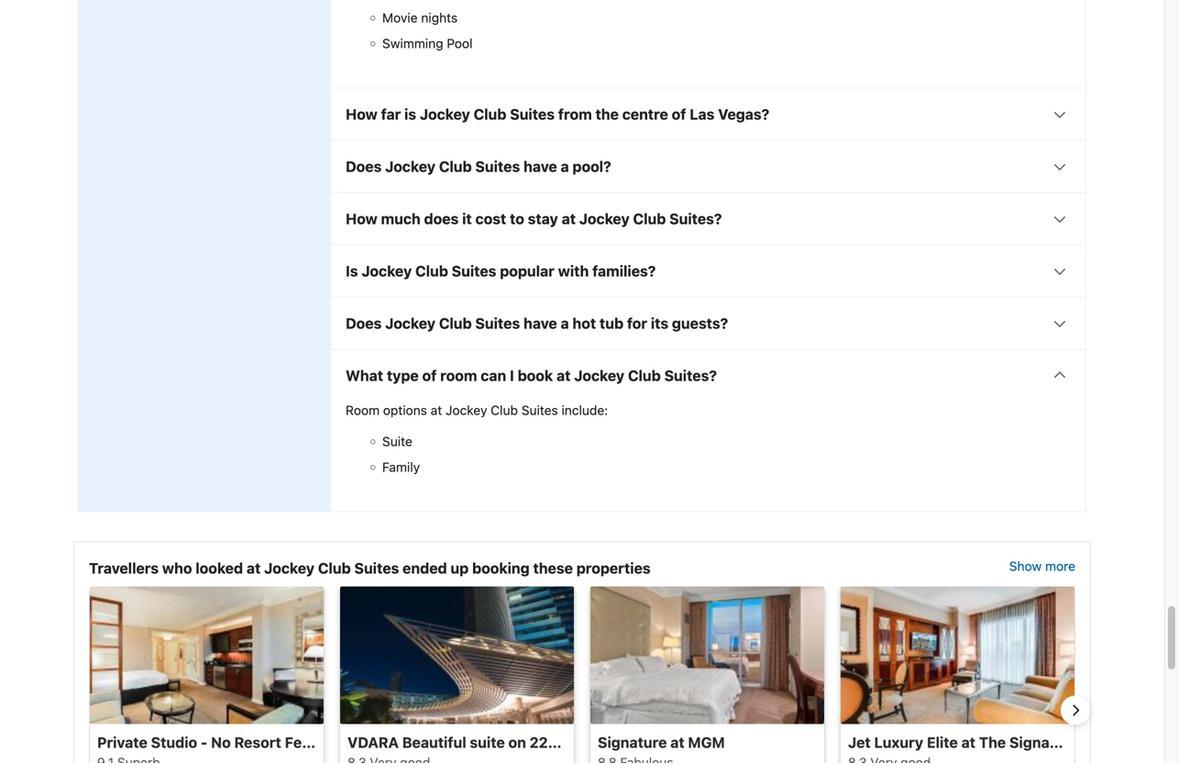 Task type: vqa. For each thing, say whether or not it's contained in the screenshot.
topmost a
yes



Task type: describe. For each thing, give the bounding box(es) containing it.
the
[[980, 734, 1007, 751]]

does jockey club suites have a hot tub for its guests? button
[[331, 298, 1086, 349]]

suites left from
[[510, 105, 555, 123]]

parking
[[675, 734, 729, 751]]

more
[[1046, 559, 1076, 574]]

what type of room can i book at jockey club suites? button
[[331, 350, 1086, 401]]

swimming pool
[[383, 36, 473, 51]]

is jockey club suites popular with families?
[[346, 262, 656, 280]]

nights
[[421, 10, 458, 25]]

does jockey club suites have a pool? button
[[331, 141, 1086, 192]]

movie nights
[[383, 10, 458, 25]]

have for pool?
[[524, 158, 557, 175]]

vdara beautiful suite on 22nd flr free valet parking link
[[340, 587, 729, 763]]

at right the options
[[431, 403, 442, 418]]

the
[[596, 105, 619, 123]]

have for hot
[[524, 315, 557, 332]]

swimming
[[383, 36, 444, 51]]

pool?
[[573, 158, 612, 175]]

club up it
[[439, 158, 472, 175]]

a for hot
[[561, 315, 569, 332]]

does jockey club suites have a pool?
[[346, 158, 612, 175]]

how far is jockey club suites from the centre of las vegas? button
[[331, 88, 1086, 140]]

options
[[383, 403, 427, 418]]

ended
[[403, 559, 447, 577]]

to
[[510, 210, 525, 227]]

jet
[[848, 734, 871, 751]]

how much does it cost to stay at jockey club suites?
[[346, 210, 722, 227]]

it
[[462, 210, 472, 227]]

i
[[510, 367, 514, 384]]

club inside dropdown button
[[439, 315, 472, 332]]

valet
[[635, 734, 671, 751]]

club inside dropdown button
[[416, 262, 448, 280]]

elite
[[927, 734, 958, 751]]

popular
[[500, 262, 555, 280]]

suites up the cost
[[476, 158, 520, 175]]

at right "stay"
[[562, 210, 576, 227]]

mgm
[[688, 734, 725, 751]]

include:
[[562, 403, 608, 418]]

signature at mgm link
[[591, 587, 825, 763]]

suites? for how much does it cost to stay at jockey club suites?
[[670, 210, 722, 227]]

is
[[405, 105, 417, 123]]

region containing vdara beautiful suite on 22nd flr free valet parking
[[74, 587, 1091, 763]]

pool
[[447, 36, 473, 51]]

with
[[558, 262, 589, 280]]

1 signature from the left
[[598, 734, 667, 751]]

families?
[[593, 262, 656, 280]]

accordion control element
[[330, 0, 1087, 512]]

booking
[[472, 559, 530, 577]]

movie
[[383, 10, 418, 25]]

travellers
[[89, 559, 159, 577]]

up
[[451, 559, 469, 577]]

jockey down room
[[446, 403, 488, 418]]

club left ended on the bottom of the page
[[318, 559, 351, 577]]

jockey right looked
[[264, 559, 315, 577]]

jockey inside how much does it cost to stay at jockey club suites? dropdown button
[[580, 210, 630, 227]]

how for how far is jockey club suites from the centre of las vegas?
[[346, 105, 378, 123]]

its
[[651, 315, 669, 332]]

does jockey club suites have a hot tub for its guests?
[[346, 315, 729, 332]]

at right book
[[557, 367, 571, 384]]

suites down book
[[522, 403, 558, 418]]

cost
[[476, 210, 507, 227]]

how for how much does it cost to stay at jockey club suites?
[[346, 210, 378, 227]]

show more link
[[1010, 557, 1076, 579]]



Task type: locate. For each thing, give the bounding box(es) containing it.
how inside how much does it cost to stay at jockey club suites? dropdown button
[[346, 210, 378, 227]]

type
[[387, 367, 419, 384]]

guests?
[[672, 315, 729, 332]]

1 vertical spatial does
[[346, 315, 382, 332]]

at left the
[[962, 734, 976, 751]]

1 a from the top
[[561, 158, 569, 175]]

jockey up include:
[[574, 367, 625, 384]]

jockey down pool?
[[580, 210, 630, 227]]

1 vertical spatial of
[[422, 367, 437, 384]]

room
[[346, 403, 380, 418]]

does
[[346, 158, 382, 175], [346, 315, 382, 332]]

suites? down "guests?"
[[665, 367, 717, 384]]

who
[[162, 559, 192, 577]]

suites? inside how much does it cost to stay at jockey club suites? dropdown button
[[670, 210, 722, 227]]

0 vertical spatial of
[[672, 105, 687, 123]]

1 does from the top
[[346, 158, 382, 175]]

a inside does jockey club suites have a pool? dropdown button
[[561, 158, 569, 175]]

travellers who looked at jockey club suites ended up booking these properties
[[89, 559, 651, 577]]

does down far
[[346, 158, 382, 175]]

jet luxury elite at the signature link
[[841, 587, 1079, 763]]

family
[[383, 459, 420, 475]]

at left mgm
[[671, 734, 685, 751]]

vegas?
[[718, 105, 770, 123]]

of right type
[[422, 367, 437, 384]]

jockey inside does jockey club suites have a hot tub for its guests? dropdown button
[[385, 315, 436, 332]]

these
[[533, 559, 573, 577]]

2 signature from the left
[[1010, 734, 1079, 751]]

1 how from the top
[[346, 105, 378, 123]]

looked
[[196, 559, 243, 577]]

a inside does jockey club suites have a hot tub for its guests? dropdown button
[[561, 315, 569, 332]]

suites? up is jockey club suites popular with families? dropdown button
[[670, 210, 722, 227]]

room options at jockey club suites include:
[[346, 403, 608, 418]]

of left las
[[672, 105, 687, 123]]

2 how from the top
[[346, 210, 378, 227]]

2 does from the top
[[346, 315, 382, 332]]

have left hot
[[524, 315, 557, 332]]

2 have from the top
[[524, 315, 557, 332]]

1 have from the top
[[524, 158, 557, 175]]

suites inside dropdown button
[[476, 315, 520, 332]]

room
[[440, 367, 477, 384]]

jockey
[[420, 105, 470, 123], [385, 158, 436, 175], [580, 210, 630, 227], [362, 262, 412, 280], [385, 315, 436, 332], [574, 367, 625, 384], [446, 403, 488, 418], [264, 559, 315, 577]]

las
[[690, 105, 715, 123]]

what type of room can i book at jockey club suites?
[[346, 367, 717, 384]]

how left much
[[346, 210, 378, 227]]

have inside dropdown button
[[524, 315, 557, 332]]

a left hot
[[561, 315, 569, 332]]

suites? for what type of room can i book at jockey club suites?
[[665, 367, 717, 384]]

1 vertical spatial suites?
[[665, 367, 717, 384]]

free
[[600, 734, 632, 751]]

club down does
[[416, 262, 448, 280]]

suites inside dropdown button
[[452, 262, 497, 280]]

for
[[627, 315, 648, 332]]

does
[[424, 210, 459, 227]]

0 vertical spatial how
[[346, 105, 378, 123]]

beautiful
[[402, 734, 467, 751]]

how much does it cost to stay at jockey club suites? button
[[331, 193, 1086, 244]]

club
[[474, 105, 507, 123], [439, 158, 472, 175], [633, 210, 666, 227], [416, 262, 448, 280], [439, 315, 472, 332], [628, 367, 661, 384], [491, 403, 518, 418], [318, 559, 351, 577]]

from
[[558, 105, 592, 123]]

show more
[[1010, 559, 1076, 574]]

club up does jockey club suites have a pool?
[[474, 105, 507, 123]]

1 horizontal spatial signature
[[1010, 734, 1079, 751]]

on
[[509, 734, 526, 751]]

1 horizontal spatial of
[[672, 105, 687, 123]]

jockey inside what type of room can i book at jockey club suites? dropdown button
[[574, 367, 625, 384]]

far
[[381, 105, 401, 123]]

is jockey club suites popular with families? button
[[331, 245, 1086, 297]]

hot
[[573, 315, 596, 332]]

does inside does jockey club suites have a hot tub for its guests? dropdown button
[[346, 315, 382, 332]]

much
[[381, 210, 421, 227]]

region
[[74, 587, 1091, 763]]

vdara
[[348, 734, 399, 751]]

luxury
[[875, 734, 924, 751]]

suites? inside what type of room can i book at jockey club suites? dropdown button
[[665, 367, 717, 384]]

how left far
[[346, 105, 378, 123]]

jockey down is at the top left of page
[[385, 158, 436, 175]]

jockey right is
[[362, 262, 412, 280]]

does for does jockey club suites have a hot tub for its guests?
[[346, 315, 382, 332]]

tub
[[600, 315, 624, 332]]

signature right "flr"
[[598, 734, 667, 751]]

a left pool?
[[561, 158, 569, 175]]

0 vertical spatial a
[[561, 158, 569, 175]]

suites down it
[[452, 262, 497, 280]]

jockey right is at the top left of page
[[420, 105, 470, 123]]

0 vertical spatial does
[[346, 158, 382, 175]]

suite
[[383, 434, 413, 449]]

how
[[346, 105, 378, 123], [346, 210, 378, 227]]

a
[[561, 158, 569, 175], [561, 315, 569, 332]]

a for pool?
[[561, 158, 569, 175]]

suite
[[470, 734, 505, 751]]

how far is jockey club suites from the centre of las vegas?
[[346, 105, 770, 123]]

jockey up type
[[385, 315, 436, 332]]

jockey inside how far is jockey club suites from the centre of las vegas? dropdown button
[[420, 105, 470, 123]]

suites?
[[670, 210, 722, 227], [665, 367, 717, 384]]

0 vertical spatial have
[[524, 158, 557, 175]]

book
[[518, 367, 553, 384]]

club up families?
[[633, 210, 666, 227]]

show
[[1010, 559, 1042, 574]]

signature
[[598, 734, 667, 751], [1010, 734, 1079, 751]]

have
[[524, 158, 557, 175], [524, 315, 557, 332]]

jockey inside is jockey club suites popular with families? dropdown button
[[362, 262, 412, 280]]

club down i
[[491, 403, 518, 418]]

vdara beautiful suite on 22nd flr free valet parking
[[348, 734, 729, 751]]

does for does jockey club suites have a pool?
[[346, 158, 382, 175]]

1 vertical spatial how
[[346, 210, 378, 227]]

signature right the
[[1010, 734, 1079, 751]]

0 horizontal spatial signature
[[598, 734, 667, 751]]

centre
[[623, 105, 669, 123]]

does up what
[[346, 315, 382, 332]]

22nd
[[530, 734, 566, 751]]

club down for
[[628, 367, 661, 384]]

flr
[[570, 734, 597, 751]]

0 horizontal spatial of
[[422, 367, 437, 384]]

jet luxury elite at the signature
[[848, 734, 1079, 751]]

1 vertical spatial a
[[561, 315, 569, 332]]

suites down is jockey club suites popular with families?
[[476, 315, 520, 332]]

what
[[346, 367, 383, 384]]

have left pool?
[[524, 158, 557, 175]]

jockey inside does jockey club suites have a pool? dropdown button
[[385, 158, 436, 175]]

suites left ended on the bottom of the page
[[355, 559, 399, 577]]

how inside how far is jockey club suites from the centre of las vegas? dropdown button
[[346, 105, 378, 123]]

1 vertical spatial have
[[524, 315, 557, 332]]

is
[[346, 262, 358, 280]]

of
[[672, 105, 687, 123], [422, 367, 437, 384]]

club up room
[[439, 315, 472, 332]]

have inside dropdown button
[[524, 158, 557, 175]]

signature at mgm
[[598, 734, 725, 751]]

at right looked
[[247, 559, 261, 577]]

can
[[481, 367, 507, 384]]

suites
[[510, 105, 555, 123], [476, 158, 520, 175], [452, 262, 497, 280], [476, 315, 520, 332], [522, 403, 558, 418], [355, 559, 399, 577]]

0 vertical spatial suites?
[[670, 210, 722, 227]]

at
[[562, 210, 576, 227], [557, 367, 571, 384], [431, 403, 442, 418], [247, 559, 261, 577], [671, 734, 685, 751], [962, 734, 976, 751]]

2 a from the top
[[561, 315, 569, 332]]

properties
[[577, 559, 651, 577]]

does inside does jockey club suites have a pool? dropdown button
[[346, 158, 382, 175]]

stay
[[528, 210, 558, 227]]



